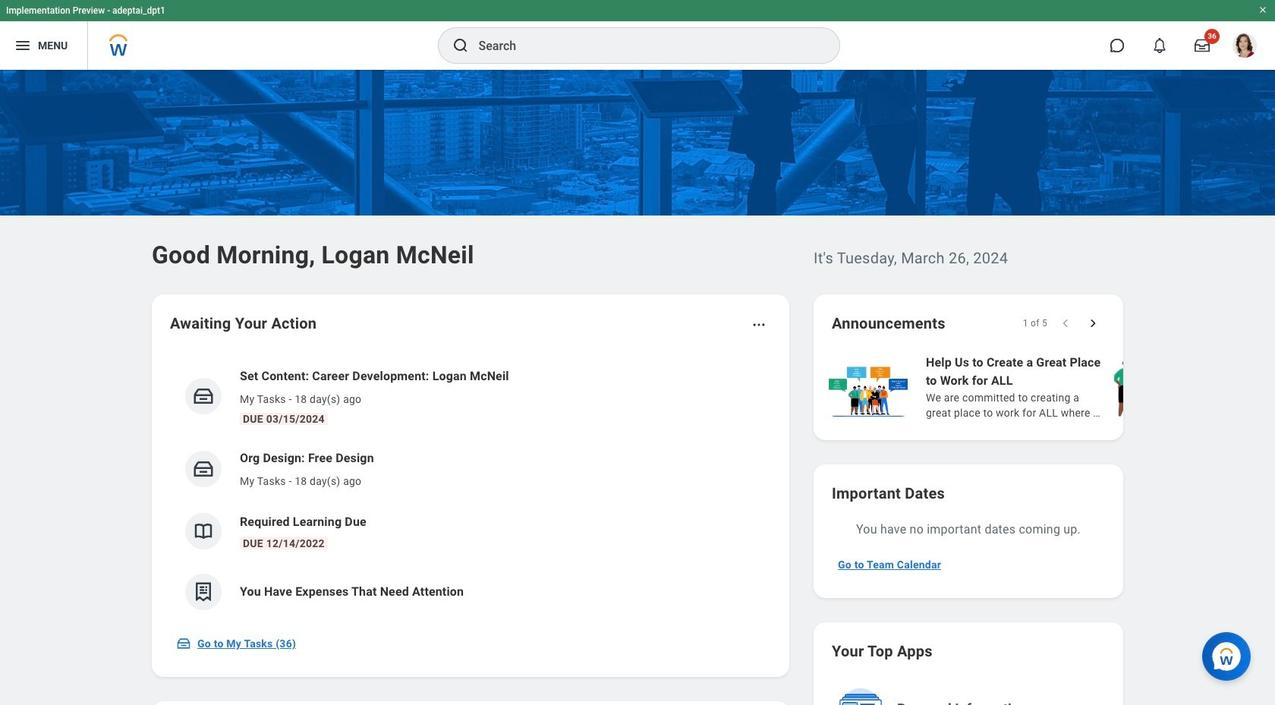 Task type: locate. For each thing, give the bounding box(es) containing it.
list
[[826, 352, 1275, 422], [170, 355, 771, 622]]

chevron right small image
[[1085, 316, 1101, 331]]

Search Workday  search field
[[479, 29, 808, 62]]

inbox image
[[192, 385, 215, 408], [192, 458, 215, 480], [176, 636, 191, 651]]

justify image
[[14, 36, 32, 55]]

book open image
[[192, 520, 215, 543]]

0 vertical spatial inbox image
[[192, 385, 215, 408]]

1 horizontal spatial list
[[826, 352, 1275, 422]]

status
[[1023, 317, 1047, 329]]

chevron left small image
[[1058, 316, 1073, 331]]

1 vertical spatial inbox image
[[192, 458, 215, 480]]

main content
[[0, 70, 1275, 705]]

banner
[[0, 0, 1275, 70]]

profile logan mcneil image
[[1233, 33, 1257, 61]]

close environment banner image
[[1258, 5, 1267, 14]]

inbox large image
[[1195, 38, 1210, 53]]



Task type: describe. For each thing, give the bounding box(es) containing it.
notifications large image
[[1152, 38, 1167, 53]]

search image
[[451, 36, 469, 55]]

0 horizontal spatial list
[[170, 355, 771, 622]]

2 vertical spatial inbox image
[[176, 636, 191, 651]]

dashboard expenses image
[[192, 581, 215, 603]]



Task type: vqa. For each thing, say whether or not it's contained in the screenshot.
the bottommost inbox image
yes



